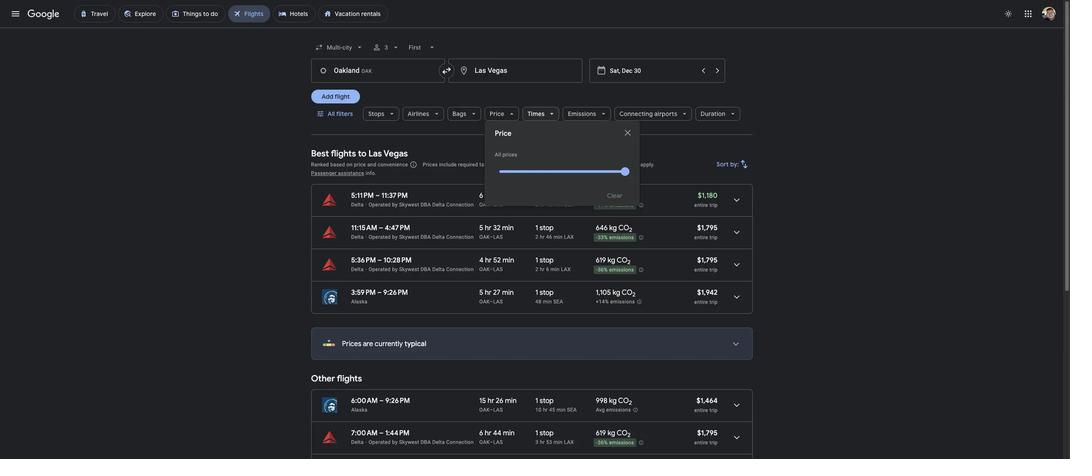Task type: locate. For each thing, give the bounding box(es) containing it.
stop for 4 hr 52 min
[[540, 256, 554, 265]]

add
[[321, 93, 333, 100]]

oak inside 4 hr 52 min oak – las
[[479, 266, 490, 272]]

trip down $1,180
[[710, 202, 718, 208]]

co for 6 hr 44 min
[[617, 429, 628, 438]]

2 by from the top
[[392, 234, 398, 240]]

operated by skywest dba delta connection down 10:28 pm text field
[[369, 266, 474, 272]]

1795 us dollars text field for 646
[[697, 224, 718, 232]]

2 619 from the top
[[596, 429, 606, 438]]

leaves oakland international airport at 11:15 am on saturday, december 30 and arrives at harry reid international airport at 4:47 pm on saturday, december 30. element
[[351, 224, 410, 232]]

2 1 from the top
[[535, 256, 538, 265]]

-36% emissions up 1,105 kg co 2
[[596, 267, 634, 273]]

fees right bag
[[617, 162, 628, 168]]

1 stop 3 hr 53 min lax
[[535, 429, 574, 445]]

4 by from the top
[[392, 439, 398, 445]]

fees
[[498, 162, 509, 168], [617, 162, 628, 168]]

all filters
[[327, 110, 353, 118]]

1 vertical spatial 26
[[496, 397, 503, 405]]

1 oak from the top
[[479, 202, 490, 208]]

– down "total duration 4 hr 52 min." element
[[490, 266, 493, 272]]

3 operated by skywest dba delta connection from the top
[[369, 266, 474, 272]]

other flights
[[311, 373, 362, 384]]

main content
[[311, 142, 753, 459]]

min right "27"
[[502, 288, 514, 297]]

main content containing best flights to las vegas
[[311, 142, 753, 459]]

hr up 1 stop 2 hr 6 min lax at bottom
[[540, 234, 545, 240]]

– right departure time: 3:59 pm. text box
[[377, 288, 382, 297]]

co up "-33% emissions"
[[619, 224, 629, 232]]

total duration 6 hr 26 min. element
[[479, 191, 535, 201]]

– inside 5 hr 32 min oak – las
[[490, 234, 493, 240]]

1 trip from the top
[[710, 202, 718, 208]]

2 inside 646 kg co 2
[[629, 226, 632, 234]]

2 for 5 hr 32 min
[[629, 226, 632, 234]]

co up +14% emissions
[[622, 288, 633, 297]]

$1,795 entire trip left flight details. leaves oakland international airport at 7:00 am on saturday, december 30 and arrives at harry reid international airport at 1:44 pm on saturday, december 30. 'image'
[[694, 429, 718, 446]]

hr right 15
[[488, 397, 494, 405]]

619 kg co 2 down avg emissions
[[596, 429, 631, 439]]

connecting
[[619, 110, 653, 118]]

co inside 998 kg co 2
[[618, 397, 629, 405]]

layover (1 of 1) is a 48 min layover at seattle-tacoma international airport in seattle. element
[[535, 298, 592, 305]]

stop inside 1 stop 3 hr 53 min lax
[[540, 429, 554, 438]]

3 trip from the top
[[710, 267, 718, 273]]

53
[[546, 439, 552, 445]]

2 operated from the top
[[369, 234, 391, 240]]

None search field
[[311, 37, 753, 206]]

0 vertical spatial all
[[327, 110, 335, 118]]

26 down bag fees may apply. passenger assistance
[[493, 191, 501, 200]]

1 vertical spatial all
[[495, 152, 501, 158]]

1 vertical spatial 36%
[[598, 440, 608, 446]]

co inside 646 kg co 2
[[619, 224, 629, 232]]

5 stop from the top
[[540, 429, 554, 438]]

5 inside 5 hr 27 min oak – las
[[479, 288, 483, 297]]

co for 5 hr 27 min
[[622, 288, 633, 297]]

-33% emissions
[[596, 235, 634, 241]]

leaves oakland international airport at 3:59 pm on saturday, december 30 and arrives at harry reid international airport at 9:26 pm on saturday, december 30. element
[[351, 288, 408, 297]]

airports
[[654, 110, 677, 118]]

26 inside 15 hr 26 min oak – las
[[496, 397, 503, 405]]

bags
[[453, 110, 466, 118]]

1 619 from the top
[[596, 256, 606, 265]]

1 horizontal spatial sea
[[567, 407, 577, 413]]

las down 32
[[493, 234, 503, 240]]

– down total duration 15 hr 26 min. element
[[490, 407, 493, 413]]

4 1 from the top
[[535, 397, 538, 405]]

min inside 5 hr 27 min oak – las
[[502, 288, 514, 297]]

sort by: button
[[713, 154, 753, 175]]

32
[[493, 224, 501, 232]]

flights for best
[[331, 148, 356, 159]]

52
[[493, 256, 501, 265]]

0 vertical spatial 6
[[479, 191, 483, 200]]

3 inside 1 stop 3 hr 53 min lax
[[535, 439, 538, 445]]

1 $1,795 from the top
[[697, 224, 718, 232]]

lax
[[564, 234, 574, 240], [561, 266, 571, 272], [564, 439, 574, 445]]

1 1795 us dollars text field from the top
[[697, 224, 718, 232]]

emissions down 1,105 kg co 2
[[610, 299, 635, 305]]

646 kg co 2
[[596, 224, 632, 234]]

$1,795 entire trip for $1,180
[[694, 224, 718, 241]]

9:26 pm inside 3:59 pm – 9:26 pm alaska
[[383, 288, 408, 297]]

 image
[[365, 439, 367, 445]]

1 horizontal spatial fees
[[617, 162, 628, 168]]

0 vertical spatial 619
[[596, 256, 606, 265]]

hr left 44
[[485, 429, 491, 438]]

$1,795 entire trip
[[694, 224, 718, 241], [694, 256, 718, 273], [694, 429, 718, 446]]

operated by skywest dba delta connection for 11:37 pm
[[369, 202, 474, 208]]

lax inside 1 stop 2 hr 6 min lax
[[561, 266, 571, 272]]

2 fees from the left
[[617, 162, 628, 168]]

3 stop from the top
[[540, 288, 554, 297]]

1 skywest from the top
[[399, 202, 419, 208]]

connection left 4 hr 52 min oak – las
[[446, 266, 474, 272]]

filters
[[336, 110, 353, 118]]

None text field
[[311, 59, 445, 83]]

1
[[535, 224, 538, 232], [535, 256, 538, 265], [535, 288, 538, 297], [535, 397, 538, 405], [535, 429, 538, 438]]

3 dba from the top
[[421, 266, 431, 272]]

2 - from the top
[[596, 235, 598, 241]]

0 vertical spatial lax
[[564, 234, 574, 240]]

1 horizontal spatial 3
[[519, 162, 522, 168]]

2 down total duration 6 hr 26 min. element
[[535, 202, 538, 208]]

based
[[330, 162, 345, 168]]

emissions
[[609, 202, 634, 208], [609, 235, 634, 241], [609, 267, 634, 273], [610, 299, 635, 305], [606, 407, 631, 413], [609, 440, 634, 446]]

1 entire from the top
[[694, 202, 708, 208]]

entire for 5 hr 27 min
[[694, 299, 708, 305]]

9:26 pm for 3:59 pm
[[383, 288, 408, 297]]

0 vertical spatial -36% emissions
[[596, 267, 634, 273]]

0 horizontal spatial prices
[[342, 340, 361, 348]]

- for 4 hr 52 min
[[596, 267, 598, 273]]

operated by skywest dba delta connection down 11:37 pm
[[369, 202, 474, 208]]

1 fees from the left
[[498, 162, 509, 168]]

2 for 15 hr 26 min
[[629, 399, 632, 407]]

price
[[354, 162, 366, 168]]

las down total duration 15 hr 26 min. element
[[493, 407, 503, 413]]

1 vertical spatial 3
[[519, 162, 522, 168]]

3 skywest from the top
[[399, 266, 419, 272]]

kg
[[609, 191, 617, 200], [609, 224, 617, 232], [608, 256, 615, 265], [613, 288, 620, 297], [609, 397, 617, 405], [608, 429, 615, 438]]

-36% emissions down avg emissions
[[596, 440, 634, 446]]

airlines
[[408, 110, 429, 118]]

skywest for 1:44 pm
[[399, 439, 419, 445]]

lax inside 1 stop 2 hr 46 min lax
[[564, 234, 574, 240]]

36% for 4 hr 52 min
[[598, 267, 608, 273]]

26 inside 6 hr 26 min oak – las
[[493, 191, 501, 200]]

trip inside $1,180 entire trip
[[710, 202, 718, 208]]

2 inside 1 stop 2 hr 46 min lax
[[535, 234, 538, 240]]

all inside button
[[327, 110, 335, 118]]

1 vertical spatial 1795 us dollars text field
[[697, 256, 718, 265]]

1 down 10
[[535, 429, 538, 438]]

0 horizontal spatial sea
[[553, 299, 563, 305]]

1 inside 1 stop 2 hr 46 min lax
[[535, 224, 538, 232]]

2 46 from the top
[[546, 234, 552, 240]]

- down 646
[[596, 235, 598, 241]]

0 horizontal spatial all
[[327, 110, 335, 118]]

619 kg co 2 down "-33% emissions"
[[596, 256, 631, 266]]

3
[[385, 44, 388, 51], [519, 162, 522, 168], [535, 439, 538, 445]]

las inside 5 hr 27 min oak – las
[[493, 299, 503, 305]]

bag
[[607, 162, 616, 168]]

3 connection from the top
[[446, 266, 474, 272]]

bag fees button
[[607, 162, 628, 168]]

trip for 4 hr 52 min
[[710, 267, 718, 273]]

min inside 1 stop 2 hr 6 min lax
[[551, 266, 560, 272]]

2 trip from the top
[[710, 235, 718, 241]]

– left 1:44 pm
[[379, 429, 384, 438]]

1 stop from the top
[[540, 224, 554, 232]]

oak inside 6 hr 26 min oak – las
[[479, 202, 490, 208]]

4 connection from the top
[[446, 439, 474, 445]]

min inside 6 hr 26 min oak – las
[[502, 191, 514, 200]]

4 stop from the top
[[540, 397, 554, 405]]

1 stop 2 hr 6 min lax
[[535, 256, 571, 272]]

1 operated from the top
[[369, 202, 391, 208]]

3 entire from the top
[[694, 267, 708, 273]]

0 vertical spatial prices
[[423, 162, 438, 168]]

lax inside 1 stop 3 hr 53 min lax
[[564, 439, 574, 445]]

oak for 5 hr 32 min
[[479, 234, 490, 240]]

emissions down 646 kg co 2
[[609, 235, 634, 241]]

1 vertical spatial lax
[[561, 266, 571, 272]]

oak for 5 hr 27 min
[[479, 299, 490, 305]]

by for 4:47 pm
[[392, 234, 398, 240]]

1 inside 1 stop 10 hr 45 min sea
[[535, 397, 538, 405]]

kg up +14% emissions
[[613, 288, 620, 297]]

6 inside 6 hr 44 min oak – las
[[479, 429, 483, 438]]

1 vertical spatial 5
[[479, 288, 483, 297]]

las down total duration 6 hr 26 min. element
[[493, 202, 503, 208]]

Arrival time: 11:37 PM. text field
[[381, 191, 408, 200]]

2 for 4 hr 52 min
[[628, 259, 631, 266]]

price inside popup button
[[490, 110, 504, 118]]

4 skywest from the top
[[399, 439, 419, 445]]

2 entire from the top
[[694, 235, 708, 241]]

sea right 45 in the right of the page
[[567, 407, 577, 413]]

6 down bag fees may apply. passenger assistance
[[479, 191, 483, 200]]

2 vertical spatial  image
[[365, 266, 367, 272]]

sort
[[716, 160, 729, 168]]

2 operated by skywest dba delta connection from the top
[[369, 234, 474, 240]]

2 oak from the top
[[479, 234, 490, 240]]

3 $1,795 entire trip from the top
[[694, 429, 718, 446]]

by for 11:37 pm
[[392, 202, 398, 208]]

Departure time: 7:00 AM. text field
[[351, 429, 378, 438]]

– inside 15 hr 26 min oak – las
[[490, 407, 493, 413]]

las inside 6 hr 44 min oak – las
[[493, 439, 503, 445]]

entire for 6 hr 44 min
[[694, 440, 708, 446]]

619 kg co 2 for 6 hr 44 min
[[596, 429, 631, 439]]

trip inside $1,464 entire trip
[[710, 407, 718, 413]]

price down price popup button in the top left of the page
[[495, 129, 511, 138]]

4 operated by skywest dba delta connection from the top
[[369, 439, 474, 445]]

stop inside 1 stop 48 min sea
[[540, 288, 554, 297]]

stop inside 1 stop 2 hr 46 min lax
[[540, 224, 554, 232]]

oak for 6 hr 26 min
[[479, 202, 490, 208]]

oak down total duration 5 hr 27 min. element
[[479, 299, 490, 305]]

stop for 5 hr 32 min
[[540, 224, 554, 232]]

Arrival time: 10:28 PM. text field
[[384, 256, 412, 265]]

1 vertical spatial -36% emissions
[[596, 440, 634, 446]]

1 vertical spatial $1,795 entire trip
[[694, 256, 718, 273]]

change appearance image
[[998, 3, 1019, 24]]

hr inside 1 stop 10 hr 45 min sea
[[543, 407, 548, 413]]

flight details. leaves oakland international airport at 5:11 pm on saturday, december 30 and arrives at harry reid international airport at 11:37 pm on saturday, december 30. image
[[726, 190, 747, 210]]

trip left the flight details. leaves oakland international airport at 5:36 pm on saturday, december 30 and arrives at harry reid international airport at 10:28 pm on saturday, december 30. icon
[[710, 267, 718, 273]]

1 up the layover (1 of 1) is a 2 hr 6 min layover at los angeles international airport in los angeles. element
[[535, 256, 538, 265]]

sea inside 1 stop 10 hr 45 min sea
[[567, 407, 577, 413]]

min right 32
[[502, 224, 514, 232]]

skywest
[[399, 202, 419, 208], [399, 234, 419, 240], [399, 266, 419, 272], [399, 439, 419, 445]]

stop up 48
[[540, 288, 554, 297]]

avg emissions
[[596, 407, 631, 413]]

kg inside 646 kg co 2
[[609, 224, 617, 232]]

las inside 4 hr 52 min oak – las
[[493, 266, 503, 272]]

1 stop flight. element for 4 hr 52 min
[[535, 256, 554, 266]]

hr left "27"
[[485, 288, 492, 297]]

operated by skywest dba delta connection down the 4:47 pm text box
[[369, 234, 474, 240]]

2 inside 868 kg co 2
[[629, 194, 632, 201]]

connection for 4 hr 52 min
[[446, 266, 474, 272]]

skywest down 1:44 pm text box
[[399, 439, 419, 445]]

1 stop flight. element
[[535, 224, 554, 234], [535, 256, 554, 266], [535, 288, 554, 298], [535, 397, 554, 407], [535, 429, 554, 439]]

+
[[494, 162, 497, 168]]

0 vertical spatial 26
[[493, 191, 501, 200]]

5:11 pm
[[351, 191, 374, 200]]

flight details. leaves oakland international airport at 3:59 pm on saturday, december 30 and arrives at harry reid international airport at 9:26 pm on saturday, december 30. image
[[726, 287, 747, 307]]

2 down "-33% emissions"
[[628, 259, 631, 266]]

11:15 am
[[351, 224, 377, 232]]

trip down $1,942 text field
[[710, 299, 718, 305]]

oak down total duration 6 hr 26 min. element
[[479, 202, 490, 208]]

0 vertical spatial 619 kg co 2
[[596, 256, 631, 266]]

1 stop flight. element down layover (1 of 1) is a 2 hr 46 min layover at los angeles international airport in los angeles. element
[[535, 256, 554, 266]]

2 up 1 stop 48 min sea
[[535, 266, 538, 272]]

4 entire from the top
[[694, 299, 708, 305]]

min
[[502, 191, 514, 200], [554, 202, 563, 208], [502, 224, 514, 232], [554, 234, 563, 240], [503, 256, 514, 265], [551, 266, 560, 272], [502, 288, 514, 297], [543, 299, 552, 305], [505, 397, 517, 405], [557, 407, 566, 413], [503, 429, 515, 438], [554, 439, 563, 445]]

6 entire from the top
[[694, 440, 708, 446]]

1 las from the top
[[493, 202, 503, 208]]

hr down bag fees may apply. passenger assistance
[[485, 191, 491, 200]]

alaska
[[351, 299, 368, 305], [351, 407, 368, 413]]

2 5 from the top
[[479, 288, 483, 297]]

– left the 4:47 pm text box
[[379, 224, 383, 232]]

36% down avg
[[598, 440, 608, 446]]

4 - from the top
[[596, 440, 598, 446]]

oak inside 15 hr 26 min oak – las
[[479, 407, 490, 413]]

operated for 7:00 am
[[369, 439, 391, 445]]

0 vertical spatial flights
[[331, 148, 356, 159]]

las inside 15 hr 26 min oak – las
[[493, 407, 503, 413]]

– left arrival time: 9:26 pm. text box
[[379, 397, 384, 405]]

3 las from the top
[[493, 266, 503, 272]]

2 connection from the top
[[446, 234, 474, 240]]

0 vertical spatial $1,795 entire trip
[[694, 224, 718, 241]]

 image for 11:15 am
[[365, 234, 367, 240]]

connecting airports
[[619, 110, 677, 118]]

flight details. leaves oakland international airport at 6:00 am on saturday, december 30 and arrives at harry reid international airport at 9:26 pm on saturday, december 30. image
[[726, 395, 747, 416]]

5 hr 27 min oak – las
[[479, 288, 514, 305]]

1 up 48
[[535, 288, 538, 297]]

entire
[[694, 202, 708, 208], [694, 235, 708, 241], [694, 267, 708, 273], [694, 299, 708, 305], [694, 407, 708, 413], [694, 440, 708, 446]]

6 trip from the top
[[710, 440, 718, 446]]

2 horizontal spatial 3
[[535, 439, 538, 445]]

kg down "-33% emissions"
[[608, 256, 615, 265]]

operated
[[369, 202, 391, 208], [369, 234, 391, 240], [369, 266, 391, 272], [369, 439, 391, 445]]

1 vertical spatial 6
[[546, 266, 549, 272]]

stops button
[[363, 103, 399, 124]]

stop inside 1 stop 10 hr 45 min sea
[[540, 397, 554, 405]]

3  image from the top
[[365, 266, 367, 272]]

– down 32
[[490, 234, 493, 240]]

entire inside $1,180 entire trip
[[694, 202, 708, 208]]

co inside 1,105 kg co 2
[[622, 288, 633, 297]]

3 1 stop flight. element from the top
[[535, 288, 554, 298]]

hr left slc
[[540, 202, 545, 208]]

entire inside $1,464 entire trip
[[694, 407, 708, 413]]

0 vertical spatial $1,795
[[697, 224, 718, 232]]

0 vertical spatial 9:26 pm
[[383, 288, 408, 297]]

hr inside 5 hr 32 min oak – las
[[485, 224, 492, 232]]

by:
[[730, 160, 739, 168]]

1 36% from the top
[[598, 267, 608, 273]]

– inside 6 hr 44 min oak – las
[[490, 439, 493, 445]]

oak up the 4
[[479, 234, 490, 240]]

operated by skywest dba delta connection for 1:44 pm
[[369, 439, 474, 445]]

4 1 stop flight. element from the top
[[535, 397, 554, 407]]

kg inside 1,105 kg co 2
[[613, 288, 620, 297]]

Departure time: 5:36 PM. text field
[[351, 256, 376, 265]]

hr left 53
[[540, 439, 545, 445]]

alaska inside the 6:00 am – 9:26 pm alaska
[[351, 407, 368, 413]]

fees inside bag fees may apply. passenger assistance
[[617, 162, 628, 168]]

2 1795 us dollars text field from the top
[[697, 256, 718, 265]]

0 vertical spatial 3
[[385, 44, 388, 51]]

1 inside 1 stop 48 min sea
[[535, 288, 538, 297]]

- down avg
[[596, 440, 598, 446]]

trip for 5 hr 27 min
[[710, 299, 718, 305]]

33%
[[598, 235, 608, 241]]

leaves oakland international airport at 5:36 pm on saturday, december 30 and arrives at harry reid international airport at 10:28 pm on saturday, december 30. element
[[351, 256, 412, 265]]

5 trip from the top
[[710, 407, 718, 413]]

3 $1,795 from the top
[[697, 429, 718, 438]]

min down for
[[502, 191, 514, 200]]

2 stop from the top
[[540, 256, 554, 265]]

co inside 868 kg co 2
[[618, 191, 629, 200]]

by down 11:37 pm text box
[[392, 202, 398, 208]]

44
[[493, 429, 501, 438]]

1795 us dollars text field left the flight details. leaves oakland international airport at 5:36 pm on saturday, december 30 and arrives at harry reid international airport at 10:28 pm on saturday, december 30. icon
[[697, 256, 718, 265]]

5 for 5 hr 27 min
[[479, 288, 483, 297]]

stop up 53
[[540, 429, 554, 438]]

27
[[493, 288, 501, 297]]

lax right 53
[[564, 439, 574, 445]]

2  image from the top
[[365, 234, 367, 240]]

1 vertical spatial 619 kg co 2
[[596, 429, 631, 439]]

1 stop flight. element up 48
[[535, 288, 554, 298]]

trip for 5 hr 32 min
[[710, 235, 718, 241]]

1795 us dollars text field down $1,180 entire trip
[[697, 224, 718, 232]]

0 horizontal spatial 3
[[385, 44, 388, 51]]

prices for prices include required taxes + fees for 3 passengers.
[[423, 162, 438, 168]]

trip inside $1,942 entire trip
[[710, 299, 718, 305]]

1 operated by skywest dba delta connection from the top
[[369, 202, 474, 208]]

4 operated from the top
[[369, 439, 391, 445]]

emissions button
[[563, 103, 611, 124]]

las inside 6 hr 26 min oak – las
[[493, 202, 503, 208]]

entire inside $1,942 entire trip
[[694, 299, 708, 305]]

2 vertical spatial 3
[[535, 439, 538, 445]]

2 vertical spatial lax
[[564, 439, 574, 445]]

all up "+"
[[495, 152, 501, 158]]

1 inside 1 stop 2 hr 6 min lax
[[535, 256, 538, 265]]

airlines button
[[403, 103, 444, 124]]

1 vertical spatial 9:26 pm
[[385, 397, 410, 405]]

hr inside 1 stop 2 hr 46 min lax
[[540, 234, 545, 240]]

slc
[[564, 202, 574, 208]]

9:26 pm right 3:59 pm
[[383, 288, 408, 297]]

min left slc
[[554, 202, 563, 208]]

oak for 15 hr 26 min
[[479, 407, 490, 413]]

5 las from the top
[[493, 407, 503, 413]]

operated by skywest dba delta connection down 1:44 pm text box
[[369, 439, 474, 445]]

oak for 4 hr 52 min
[[479, 266, 490, 272]]

kg up -11% emissions
[[609, 191, 617, 200]]

1 horizontal spatial all
[[495, 152, 501, 158]]

15 hr 26 min oak – las
[[479, 397, 517, 413]]

3 inside popup button
[[385, 44, 388, 51]]

dba for 10:28 pm
[[421, 266, 431, 272]]

co down avg emissions
[[617, 429, 628, 438]]

1 vertical spatial 46
[[546, 234, 552, 240]]

0 vertical spatial 5
[[479, 224, 483, 232]]

add flight button
[[311, 90, 360, 103]]

2 dba from the top
[[421, 234, 431, 240]]

5:36 pm
[[351, 256, 376, 265]]

las for 6 hr 44 min
[[493, 439, 503, 445]]

flights
[[331, 148, 356, 159], [337, 373, 362, 384]]

1 1 stop flight. element from the top
[[535, 224, 554, 234]]

0 vertical spatial 1795 us dollars text field
[[697, 224, 718, 232]]

0 vertical spatial 46
[[546, 202, 552, 208]]

kg down avg emissions
[[608, 429, 615, 438]]

1 vertical spatial  image
[[365, 234, 367, 240]]

stop for 15 hr 26 min
[[540, 397, 554, 405]]

1 alaska from the top
[[351, 299, 368, 305]]

las inside 5 hr 32 min oak – las
[[493, 234, 503, 240]]

kg inside 868 kg co 2
[[609, 191, 617, 200]]

1 - from the top
[[596, 202, 598, 208]]

Departure time: 5:11 PM. text field
[[351, 191, 374, 200]]

las down "27"
[[493, 299, 503, 305]]

-
[[596, 202, 598, 208], [596, 235, 598, 241], [596, 267, 598, 273], [596, 440, 598, 446]]

Departure time: 3:59 PM. text field
[[351, 288, 376, 297]]

+14% emissions
[[596, 299, 635, 305]]

price right bags popup button
[[490, 110, 504, 118]]

entire for 15 hr 26 min
[[694, 407, 708, 413]]

6 inside 6 hr 26 min oak – las
[[479, 191, 483, 200]]

stop
[[540, 224, 554, 232], [540, 256, 554, 265], [540, 288, 554, 297], [540, 397, 554, 405], [540, 429, 554, 438]]

min inside 1 stop 48 min sea
[[543, 299, 552, 305]]

1 vertical spatial prices
[[342, 340, 361, 348]]

emissions for 6 hr 26 min
[[609, 202, 634, 208]]

5 for 5 hr 32 min
[[479, 224, 483, 232]]

46 up 1 stop 2 hr 6 min lax at bottom
[[546, 234, 552, 240]]

flights right other
[[337, 373, 362, 384]]

emissions for 4 hr 52 min
[[609, 267, 634, 273]]

1 inside 1 stop 3 hr 53 min lax
[[535, 429, 538, 438]]

4:47 pm
[[385, 224, 410, 232]]

alaska inside 3:59 pm – 9:26 pm alaska
[[351, 299, 368, 305]]

None text field
[[448, 59, 582, 83]]

all for all filters
[[327, 110, 335, 118]]

total duration 15 hr 26 min. element
[[479, 397, 535, 407]]

oak inside 5 hr 27 min oak – las
[[479, 299, 490, 305]]

1 for 5 hr 32 min
[[535, 224, 538, 232]]

4 dba from the top
[[421, 439, 431, 445]]

– down 44
[[490, 439, 493, 445]]

leaves oakland international airport at 6:00 am on saturday, december 30 and arrives at harry reid international airport at 9:26 pm on saturday, december 30. element
[[351, 397, 410, 405]]

2 up "-33% emissions"
[[629, 226, 632, 234]]

prices include required taxes + fees for 3 passengers.
[[423, 162, 552, 168]]

1 stop flight. element for 5 hr 27 min
[[535, 288, 554, 298]]

619 down 33%
[[596, 256, 606, 265]]

hr inside 6 hr 26 min oak – las
[[485, 191, 491, 200]]

6 las from the top
[[493, 439, 503, 445]]

1 $1,795 entire trip from the top
[[694, 224, 718, 241]]

26 right 15
[[496, 397, 503, 405]]

hr inside 6 hr 44 min oak – las
[[485, 429, 491, 438]]

1 5 from the top
[[479, 224, 483, 232]]

flights up based
[[331, 148, 356, 159]]

connection left 6 hr 26 min oak – las
[[446, 202, 474, 208]]

2 vertical spatial $1,795
[[697, 429, 718, 438]]

skywest down 10:28 pm
[[399, 266, 419, 272]]

4 trip from the top
[[710, 299, 718, 305]]

3:59 pm
[[351, 288, 376, 297]]

5 left 32
[[479, 224, 483, 232]]

0 horizontal spatial fees
[[498, 162, 509, 168]]

None field
[[311, 40, 367, 55], [405, 40, 440, 55], [311, 40, 367, 55], [405, 40, 440, 55]]

2 hr 46 min slc
[[535, 202, 574, 208]]

hr inside 5 hr 27 min oak – las
[[485, 288, 492, 297]]

1  image from the top
[[365, 202, 367, 208]]

kg inside 998 kg co 2
[[609, 397, 617, 405]]

4 las from the top
[[493, 299, 503, 305]]

by
[[392, 202, 398, 208], [392, 234, 398, 240], [392, 266, 398, 272], [392, 439, 398, 445]]

3 button
[[369, 37, 404, 58]]

46 inside 1 stop 2 hr 46 min lax
[[546, 234, 552, 240]]

kg for 15 hr 26 min
[[609, 397, 617, 405]]

min right 15
[[505, 397, 517, 405]]

1 -36% emissions from the top
[[596, 267, 634, 273]]

 image down departure time: 5:36 pm. text box
[[365, 266, 367, 272]]

kg up "-33% emissions"
[[609, 224, 617, 232]]

46
[[546, 202, 552, 208], [546, 234, 552, 240]]

2 vertical spatial $1,795 entire trip
[[694, 429, 718, 446]]

0 vertical spatial price
[[490, 110, 504, 118]]

las for 6 hr 26 min
[[493, 202, 503, 208]]

hr up 1 stop 48 min sea
[[540, 266, 545, 272]]

las
[[493, 202, 503, 208], [493, 234, 503, 240], [493, 266, 503, 272], [493, 299, 503, 305], [493, 407, 503, 413], [493, 439, 503, 445]]

 image
[[365, 202, 367, 208], [365, 234, 367, 240], [365, 266, 367, 272]]

26 for 6
[[493, 191, 501, 200]]

0 vertical spatial alaska
[[351, 299, 368, 305]]

emissions
[[568, 110, 596, 118]]

2 skywest from the top
[[399, 234, 419, 240]]

-36% emissions
[[596, 267, 634, 273], [596, 440, 634, 446]]

4 oak from the top
[[479, 299, 490, 305]]

operated for 11:15 am
[[369, 234, 391, 240]]

stop inside 1 stop 2 hr 6 min lax
[[540, 256, 554, 265]]

2 alaska from the top
[[351, 407, 368, 413]]

2 36% from the top
[[598, 440, 608, 446]]

3 by from the top
[[392, 266, 398, 272]]

kg for 5 hr 27 min
[[613, 288, 620, 297]]

stops
[[368, 110, 384, 118]]

5 oak from the top
[[479, 407, 490, 413]]

3 1 from the top
[[535, 288, 538, 297]]

868
[[596, 191, 607, 200]]

1 connection from the top
[[446, 202, 474, 208]]

oak inside 5 hr 32 min oak – las
[[479, 234, 490, 240]]

entire up $1,942 text field
[[694, 267, 708, 273]]

oak
[[479, 202, 490, 208], [479, 234, 490, 240], [479, 266, 490, 272], [479, 299, 490, 305], [479, 407, 490, 413], [479, 439, 490, 445]]

min inside 4 hr 52 min oak – las
[[503, 256, 514, 265]]

skywest for 4:47 pm
[[399, 234, 419, 240]]

1 619 kg co 2 from the top
[[596, 256, 631, 266]]

9:26 pm inside the 6:00 am – 9:26 pm alaska
[[385, 397, 410, 405]]

min right 48
[[543, 299, 552, 305]]

2 for 5 hr 27 min
[[633, 291, 636, 298]]

46 left slc
[[546, 202, 552, 208]]

2 619 kg co 2 from the top
[[596, 429, 631, 439]]

hr left 32
[[485, 224, 492, 232]]

by for 10:28 pm
[[392, 266, 398, 272]]

1 vertical spatial sea
[[567, 407, 577, 413]]

convenience
[[378, 162, 408, 168]]

$1,464 entire trip
[[694, 397, 718, 413]]

hr right the 4
[[485, 256, 492, 265]]

1 vertical spatial flights
[[337, 373, 362, 384]]

main menu image
[[10, 9, 21, 19]]

5 1 stop flight. element from the top
[[535, 429, 554, 439]]

1 by from the top
[[392, 202, 398, 208]]

7:00 am
[[351, 429, 378, 438]]

5 inside 5 hr 32 min oak – las
[[479, 224, 483, 232]]

4
[[479, 256, 484, 265]]

1 1 from the top
[[535, 224, 538, 232]]

– inside 4 hr 52 min oak – las
[[490, 266, 493, 272]]

3 oak from the top
[[479, 266, 490, 272]]

2 vertical spatial 6
[[479, 429, 483, 438]]

all filters button
[[311, 103, 360, 124]]

6 oak from the top
[[479, 439, 490, 445]]

las down 52 at bottom
[[493, 266, 503, 272]]

1 horizontal spatial prices
[[423, 162, 438, 168]]

operated by skywest dba delta connection for 10:28 pm
[[369, 266, 474, 272]]

emissions for 6 hr 44 min
[[609, 440, 634, 446]]

dba
[[421, 202, 431, 208], [421, 234, 431, 240], [421, 266, 431, 272], [421, 439, 431, 445]]

 image for 5:36 pm
[[365, 266, 367, 272]]

bags button
[[447, 103, 481, 124]]

2 inside 998 kg co 2
[[629, 399, 632, 407]]

swap origin and destination. image
[[442, 66, 452, 76]]

2 las from the top
[[493, 234, 503, 240]]

2 1 stop flight. element from the top
[[535, 256, 554, 266]]

2 inside 1,105 kg co 2
[[633, 291, 636, 298]]

26
[[493, 191, 501, 200], [496, 397, 503, 405]]

1 vertical spatial $1,795
[[697, 256, 718, 265]]

lax for 6 hr 44 min
[[564, 439, 574, 445]]

all left 'filters'
[[327, 110, 335, 118]]

$1,795 entire trip left flight details. leaves oakland international airport at 11:15 am on saturday, december 30 and arrives at harry reid international airport at 4:47 pm on saturday, december 30. icon
[[694, 224, 718, 241]]

0 vertical spatial 36%
[[598, 267, 608, 273]]

3 operated from the top
[[369, 266, 391, 272]]

1 vertical spatial 619
[[596, 429, 606, 438]]

oak inside 6 hr 44 min oak – las
[[479, 439, 490, 445]]

2 up avg emissions
[[629, 399, 632, 407]]

0 vertical spatial  image
[[365, 202, 367, 208]]

kg up avg emissions
[[609, 397, 617, 405]]

1 dba from the top
[[421, 202, 431, 208]]

0 vertical spatial sea
[[553, 299, 563, 305]]

3 - from the top
[[596, 267, 598, 273]]

price button
[[485, 103, 519, 124]]

skywest down 11:37 pm
[[399, 202, 419, 208]]

6 hr 44 min oak – las
[[479, 429, 515, 445]]

1795 US dollars text field
[[697, 224, 718, 232], [697, 256, 718, 265]]

5 entire from the top
[[694, 407, 708, 413]]

stop for 5 hr 27 min
[[540, 288, 554, 297]]

lax up 1 stop 48 min sea
[[561, 266, 571, 272]]

2 -36% emissions from the top
[[596, 440, 634, 446]]

– down total duration 6 hr 26 min. element
[[490, 202, 493, 208]]

1 vertical spatial alaska
[[351, 407, 368, 413]]

and
[[367, 162, 376, 168]]

5 1 from the top
[[535, 429, 538, 438]]



Task type: describe. For each thing, give the bounding box(es) containing it.
+14%
[[596, 299, 609, 305]]

Departure time: 6:00 AM. text field
[[351, 397, 378, 405]]

-36% emissions for 4 hr 52 min
[[596, 267, 634, 273]]

leaves oakland international airport at 5:11 pm on saturday, december 30 and arrives at harry reid international airport at 11:37 pm on saturday, december 30. element
[[351, 191, 408, 200]]

passenger
[[311, 170, 337, 176]]

trip for 6 hr 44 min
[[710, 440, 718, 446]]

min inside 1 stop 3 hr 53 min lax
[[554, 439, 563, 445]]

2 for 6 hr 26 min
[[629, 194, 632, 201]]

assistance
[[338, 170, 364, 176]]

entire for 5 hr 32 min
[[694, 235, 708, 241]]

45
[[549, 407, 555, 413]]

15
[[479, 397, 486, 405]]

1 vertical spatial price
[[495, 129, 511, 138]]

flight details. leaves oakland international airport at 7:00 am on saturday, december 30 and arrives at harry reid international airport at 1:44 pm on saturday, december 30. image
[[726, 427, 747, 448]]

apply.
[[641, 162, 655, 168]]

entire for 4 hr 52 min
[[694, 267, 708, 273]]

26 for 15
[[496, 397, 503, 405]]

are
[[363, 340, 373, 348]]

las for 5 hr 32 min
[[493, 234, 503, 240]]

connecting airports button
[[614, 103, 692, 124]]

min inside 15 hr 26 min oak – las
[[505, 397, 517, 405]]

sort by:
[[716, 160, 739, 168]]

total duration 5 hr 27 min. element
[[479, 288, 535, 298]]

prices for prices are currently typical
[[342, 340, 361, 348]]

$1,180 entire trip
[[694, 191, 718, 208]]

$1,795 for $1,180
[[697, 224, 718, 232]]

 image for 5:11 pm
[[365, 202, 367, 208]]

emissions for 5 hr 32 min
[[609, 235, 634, 241]]

sea inside 1 stop 48 min sea
[[553, 299, 563, 305]]

1795 US dollars text field
[[697, 429, 718, 438]]

1,105
[[596, 288, 611, 297]]

- for 6 hr 44 min
[[596, 440, 598, 446]]

operated for 5:36 pm
[[369, 266, 391, 272]]

5:11 pm – 11:37 pm
[[351, 191, 408, 200]]

duration button
[[695, 103, 740, 124]]

layover (1 of 1) is a 3 hr 53 min layover at los angeles international airport in los angeles. element
[[535, 439, 592, 446]]

868 kg co 2
[[596, 191, 632, 201]]

currently
[[375, 340, 403, 348]]

646
[[596, 224, 608, 232]]

hr inside 1 stop 2 hr 6 min lax
[[540, 266, 545, 272]]

trip for 15 hr 26 min
[[710, 407, 718, 413]]

-36% emissions for 6 hr 44 min
[[596, 440, 634, 446]]

include
[[439, 162, 457, 168]]

Arrival time: 1:44 PM. text field
[[385, 429, 410, 438]]

2 $1,795 entire trip from the top
[[694, 256, 718, 273]]

1464 US dollars text field
[[697, 397, 718, 405]]

6:00 am – 9:26 pm alaska
[[351, 397, 410, 413]]

flights for other
[[337, 373, 362, 384]]

2 $1,795 from the top
[[697, 256, 718, 265]]

none text field inside search box
[[448, 59, 582, 83]]

min inside 6 hr 44 min oak – las
[[503, 429, 515, 438]]

avg
[[596, 407, 605, 413]]

on
[[346, 162, 353, 168]]

required
[[458, 162, 478, 168]]

$1,942 entire trip
[[694, 288, 718, 305]]

total duration 5 hr 32 min. element
[[479, 224, 535, 234]]

duration
[[701, 110, 725, 118]]

flight details. leaves oakland international airport at 5:36 pm on saturday, december 30 and arrives at harry reid international airport at 10:28 pm on saturday, december 30. image
[[726, 254, 747, 275]]

co for 6 hr 26 min
[[618, 191, 629, 200]]

kg for 5 hr 32 min
[[609, 224, 617, 232]]

total duration 4 hr 52 min. element
[[479, 256, 535, 266]]

– inside the 6:00 am – 9:26 pm alaska
[[379, 397, 384, 405]]

min inside 5 hr 32 min oak – las
[[502, 224, 514, 232]]

6 for 6 hr 44 min
[[479, 429, 483, 438]]

lax for 4 hr 52 min
[[561, 266, 571, 272]]

6 inside 1 stop 2 hr 6 min lax
[[546, 266, 549, 272]]

las for 5 hr 27 min
[[493, 299, 503, 305]]

10:28 pm
[[384, 256, 412, 265]]

11%
[[598, 202, 608, 208]]

4 hr 52 min oak – las
[[479, 256, 514, 272]]

passengers.
[[523, 162, 552, 168]]

co for 4 hr 52 min
[[617, 256, 628, 265]]

1 stop 2 hr 46 min lax
[[535, 224, 574, 240]]

close dialog image
[[623, 128, 633, 138]]

may
[[629, 162, 639, 168]]

– inside 5 hr 27 min oak – las
[[490, 299, 493, 305]]

entire for 6 hr 26 min
[[694, 202, 708, 208]]

619 kg co 2 for 4 hr 52 min
[[596, 256, 631, 266]]

other
[[311, 373, 335, 384]]

10
[[535, 407, 542, 413]]

6:00 am
[[351, 397, 378, 405]]

1 stop flight. element for 15 hr 26 min
[[535, 397, 554, 407]]

skywest for 11:37 pm
[[399, 202, 419, 208]]

by for 1:44 pm
[[392, 439, 398, 445]]

2 inside 1 stop 2 hr 6 min lax
[[535, 266, 538, 272]]

alaska for 6:00 am
[[351, 407, 368, 413]]

1 for 4 hr 52 min
[[535, 256, 538, 265]]

1 stop flight. element for 6 hr 44 min
[[535, 429, 554, 439]]

– right departure time: 5:11 pm. text field
[[376, 191, 380, 200]]

hr inside 15 hr 26 min oak – las
[[488, 397, 494, 405]]

loading results progress bar
[[0, 28, 1064, 29]]

hr inside 4 hr 52 min oak – las
[[485, 256, 492, 265]]

connection for 6 hr 44 min
[[446, 439, 474, 445]]

prices are currently typical
[[342, 340, 426, 348]]

to
[[358, 148, 367, 159]]

1795 us dollars text field for 619
[[697, 256, 718, 265]]

kg for 4 hr 52 min
[[608, 256, 615, 265]]

min inside 1 stop 10 hr 45 min sea
[[557, 407, 566, 413]]

1 for 6 hr 44 min
[[535, 429, 538, 438]]

$1,795 entire trip for $1,464
[[694, 429, 718, 446]]

emissions down 998 kg co 2
[[606, 407, 631, 413]]

kg for 6 hr 26 min
[[609, 191, 617, 200]]

operated for 5:11 pm
[[369, 202, 391, 208]]

all prices
[[495, 152, 517, 158]]

las for 15 hr 26 min
[[493, 407, 503, 413]]

6 hr 26 min oak – las
[[479, 191, 514, 208]]

bag fees may apply. passenger assistance
[[311, 162, 655, 176]]

min inside 1 stop 2 hr 46 min lax
[[554, 234, 563, 240]]

kg for 6 hr 44 min
[[608, 429, 615, 438]]

passenger assistance button
[[311, 170, 364, 176]]

operated by skywest dba delta connection for 4:47 pm
[[369, 234, 474, 240]]

- for 6 hr 26 min
[[596, 202, 598, 208]]

dba for 4:47 pm
[[421, 234, 431, 240]]

layover (1 of 1) is a 2 hr 46 min layover at salt lake city international airport in salt lake city. element
[[535, 201, 592, 208]]

times button
[[522, 103, 559, 124]]

best flights to las vegas
[[311, 148, 408, 159]]

$1,464
[[697, 397, 718, 405]]

3:59 pm – 9:26 pm alaska
[[351, 288, 408, 305]]

$1,942
[[697, 288, 718, 297]]

dba for 1:44 pm
[[421, 439, 431, 445]]

1 46 from the top
[[546, 202, 552, 208]]

stop for 6 hr 44 min
[[540, 429, 554, 438]]

more details image
[[725, 334, 746, 354]]

Departure text field
[[610, 59, 696, 82]]

none search field containing price
[[311, 37, 753, 206]]

typical
[[405, 340, 426, 348]]

las for 4 hr 52 min
[[493, 266, 503, 272]]

9:26 pm for 6:00 am
[[385, 397, 410, 405]]

layover (1 of 1) is a 2 hr 46 min layover at los angeles international airport in los angeles. element
[[535, 234, 592, 241]]

1 stop 48 min sea
[[535, 288, 563, 305]]

$1,180
[[698, 191, 718, 200]]

oak for 6 hr 44 min
[[479, 439, 490, 445]]

619 for 4 hr 52 min
[[596, 256, 606, 265]]

flight details. leaves oakland international airport at 11:15 am on saturday, december 30 and arrives at harry reid international airport at 4:47 pm on saturday, december 30. image
[[726, 222, 747, 243]]

layover (1 of 1) is a 2 hr 6 min layover at los angeles international airport in los angeles. element
[[535, 266, 592, 273]]

connection for 5 hr 32 min
[[446, 234, 474, 240]]

1180 US dollars text field
[[698, 191, 718, 200]]

skywest for 10:28 pm
[[399, 266, 419, 272]]

alaska for 3:59 pm
[[351, 299, 368, 305]]

48
[[535, 299, 542, 305]]

6 for 6 hr 26 min
[[479, 191, 483, 200]]

prices
[[503, 152, 517, 158]]

learn more about ranking image
[[410, 161, 418, 169]]

none text field inside search box
[[311, 59, 445, 83]]

layover (1 of 1) is a 10 hr 45 min layover at seattle-tacoma international airport in seattle. element
[[535, 407, 592, 413]]

– inside 6 hr 26 min oak – las
[[490, 202, 493, 208]]

Arrival time: 4:47 PM. text field
[[385, 224, 410, 232]]

1 stop flight. element for 5 hr 32 min
[[535, 224, 554, 234]]

5:36 pm – 10:28 pm
[[351, 256, 412, 265]]

– inside 3:59 pm – 9:26 pm alaska
[[377, 288, 382, 297]]

best
[[311, 148, 329, 159]]

Arrival time: 9:26 PM. text field
[[383, 288, 408, 297]]

998
[[596, 397, 607, 405]]

11:37 pm
[[381, 191, 408, 200]]

hr inside 1 stop 3 hr 53 min lax
[[540, 439, 545, 445]]

7:00 am – 1:44 pm
[[351, 429, 410, 438]]

619 for 6 hr 44 min
[[596, 429, 606, 438]]

$1,795 for $1,464
[[697, 429, 718, 438]]

co for 15 hr 26 min
[[618, 397, 629, 405]]

total duration 6 hr 44 min. element
[[479, 429, 535, 439]]

5 hr 32 min oak – las
[[479, 224, 514, 240]]

11:15 am – 4:47 pm
[[351, 224, 410, 232]]

1942 US dollars text field
[[697, 288, 718, 297]]

taxes
[[479, 162, 493, 168]]

– right 5:36 pm
[[378, 256, 382, 265]]

2 for 6 hr 44 min
[[628, 432, 631, 439]]

-11% emissions
[[596, 202, 634, 208]]

36% for 6 hr 44 min
[[598, 440, 608, 446]]

Departure time: 11:15 AM. text field
[[351, 224, 377, 232]]

- for 5 hr 32 min
[[596, 235, 598, 241]]

1:44 pm
[[385, 429, 410, 438]]

Arrival time: 9:26 PM. text field
[[385, 397, 410, 405]]

times
[[528, 110, 545, 118]]

leaves oakland international airport at 7:00 am on saturday, december 30 and arrives at harry reid international airport at 1:44 pm on saturday, december 30. element
[[351, 429, 410, 438]]

connection for 6 hr 26 min
[[446, 202, 474, 208]]

ranked
[[311, 162, 329, 168]]

all for all prices
[[495, 152, 501, 158]]



Task type: vqa. For each thing, say whether or not it's contained in the screenshot.
OFFERS DELIVERY group
no



